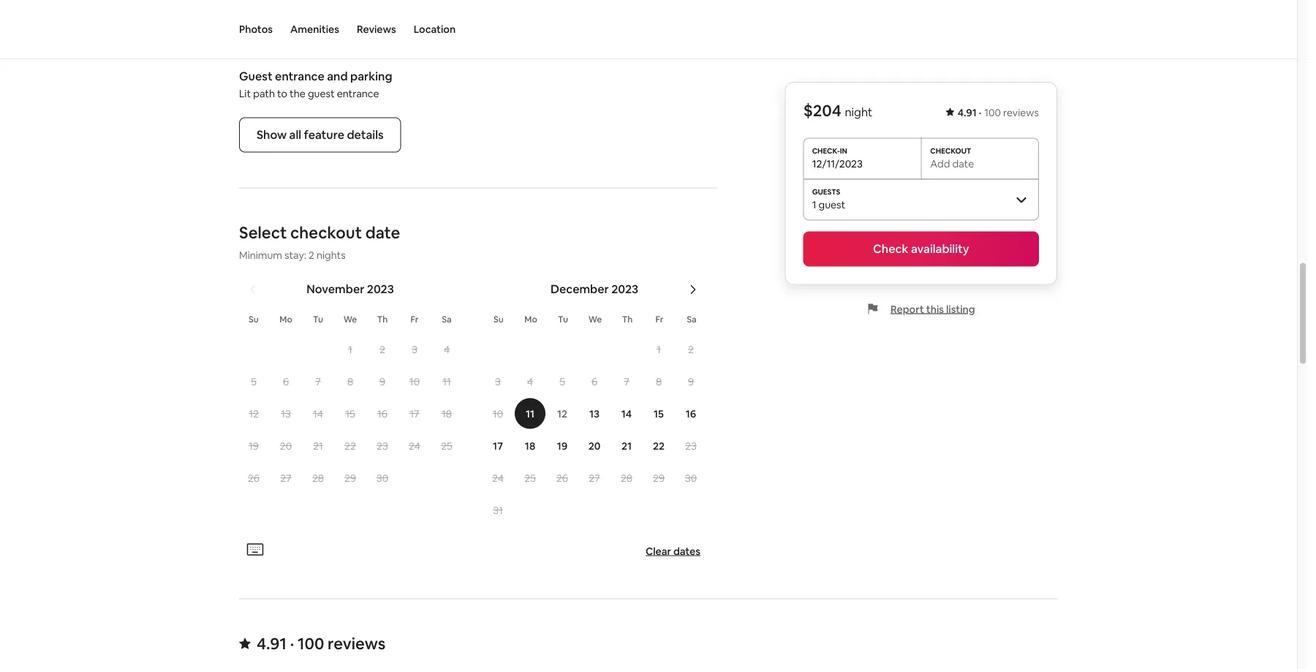 Task type: locate. For each thing, give the bounding box(es) containing it.
7
[[315, 375, 321, 388], [624, 375, 629, 388]]

1 vertical spatial guest
[[819, 198, 845, 211]]

0 horizontal spatial 11
[[442, 375, 451, 388]]

tu down november
[[313, 314, 323, 325]]

1 horizontal spatial 27 button
[[578, 463, 611, 493]]

29 for 2nd 29 button from left
[[653, 472, 665, 485]]

1 30 button from the left
[[366, 463, 398, 493]]

availability
[[911, 241, 969, 256]]

30 for 2nd the 30 button
[[685, 472, 697, 485]]

1 horizontal spatial 27
[[589, 472, 600, 485]]

0 vertical spatial 10 button
[[398, 366, 431, 397]]

30 button
[[366, 463, 398, 493], [675, 463, 707, 493]]

0 horizontal spatial 2 button
[[366, 334, 398, 365]]

8 button
[[334, 366, 366, 397], [643, 366, 675, 397]]

18
[[442, 407, 452, 420], [525, 439, 535, 453]]

amenities button
[[290, 0, 339, 58]]

1 vertical spatial 17
[[493, 439, 503, 453]]

0 horizontal spatial 4 button
[[431, 334, 463, 365]]

2 13 button from the left
[[578, 398, 611, 429]]

2 horizontal spatial 1
[[812, 198, 816, 211]]

report this listing button
[[867, 302, 975, 316]]

5
[[251, 375, 257, 388], [559, 375, 565, 388]]

date right checkout
[[365, 223, 400, 243]]

1 horizontal spatial sa
[[687, 314, 697, 325]]

1 horizontal spatial 3 button
[[482, 366, 514, 397]]

0 vertical spatial 17
[[410, 407, 419, 420]]

25
[[441, 439, 452, 453], [524, 472, 536, 485]]

1 horizontal spatial 30 button
[[675, 463, 707, 493]]

su
[[249, 314, 259, 325], [494, 314, 504, 325]]

0 horizontal spatial 4.91 · 100 reviews
[[257, 634, 386, 654]]

21 button
[[302, 431, 334, 461], [611, 431, 643, 461]]

21
[[313, 439, 323, 453], [622, 439, 632, 453]]

1 horizontal spatial 20
[[588, 439, 600, 453]]

0 horizontal spatial fr
[[411, 314, 419, 325]]

29 for 1st 29 button from the left
[[344, 472, 356, 485]]

0 horizontal spatial 30
[[376, 472, 388, 485]]

2 20 button from the left
[[578, 431, 611, 461]]

2 1 button from the left
[[643, 334, 675, 365]]

1 horizontal spatial 11
[[526, 407, 535, 420]]

27 button
[[270, 463, 302, 493], [578, 463, 611, 493]]

0 horizontal spatial 14
[[313, 407, 323, 420]]

0 horizontal spatial su
[[249, 314, 259, 325]]

1 21 button from the left
[[302, 431, 334, 461]]

and
[[327, 69, 348, 84]]

6 for 1st 6 button from right
[[591, 375, 597, 388]]

0 horizontal spatial 12 button
[[238, 398, 270, 429]]

5 for 2nd 5 button
[[559, 375, 565, 388]]

100
[[984, 106, 1001, 119], [298, 634, 324, 654]]

1 horizontal spatial 29 button
[[643, 463, 675, 493]]

0 horizontal spatial 30 button
[[366, 463, 398, 493]]

lit path to the guest entrance, verified image image
[[239, 0, 472, 58]]

0 horizontal spatial 8
[[347, 375, 353, 388]]

2023 for november 2023
[[367, 282, 394, 297]]

2 30 from the left
[[685, 472, 697, 485]]

27
[[280, 472, 291, 485], [589, 472, 600, 485]]

1
[[812, 198, 816, 211], [348, 343, 352, 356], [657, 343, 661, 356]]

0 horizontal spatial mo
[[279, 314, 292, 325]]

10
[[409, 375, 420, 388], [493, 407, 503, 420]]

1 horizontal spatial 9
[[688, 375, 694, 388]]

12/11/2023
[[812, 157, 863, 170]]

1 8 button from the left
[[334, 366, 366, 397]]

2 mo from the left
[[524, 314, 537, 325]]

19 for second the 19 button from right
[[249, 439, 259, 453]]

2 28 from the left
[[621, 472, 632, 485]]

1 29 from the left
[[344, 472, 356, 485]]

1 16 button from the left
[[366, 398, 398, 429]]

18 for the topmost '18' button
[[442, 407, 452, 420]]

6 for first 6 button
[[283, 375, 289, 388]]

dates
[[673, 545, 700, 558]]

30
[[376, 472, 388, 485], [685, 472, 697, 485]]

15 for first 15 button from the right
[[654, 407, 664, 420]]

0 vertical spatial 3
[[412, 343, 417, 356]]

1 2023 from the left
[[367, 282, 394, 297]]

2 fr from the left
[[656, 314, 664, 325]]

1 horizontal spatial 25 button
[[514, 463, 546, 493]]

9 button
[[366, 366, 398, 397], [675, 366, 707, 397]]

december 2023
[[550, 282, 638, 297]]

0 vertical spatial entrance
[[275, 69, 325, 84]]

path
[[253, 87, 275, 100]]

2 29 from the left
[[653, 472, 665, 485]]

0 horizontal spatial 28 button
[[302, 463, 334, 493]]

2 15 from the left
[[654, 407, 664, 420]]

1 9 button from the left
[[366, 366, 398, 397]]

2023 for december 2023
[[611, 282, 638, 297]]

1 19 button from the left
[[238, 431, 270, 461]]

reviews button
[[357, 0, 396, 58]]

0 horizontal spatial 13
[[281, 407, 291, 420]]

2 9 from the left
[[688, 375, 694, 388]]

28
[[312, 472, 324, 485], [621, 472, 632, 485]]

0 vertical spatial 25
[[441, 439, 452, 453]]

clear dates
[[646, 545, 700, 558]]

0 horizontal spatial 17 button
[[398, 398, 431, 429]]

1 horizontal spatial 17
[[493, 439, 503, 453]]

night
[[845, 105, 873, 120]]

4.91 · 100 reviews
[[958, 106, 1039, 119], [257, 634, 386, 654]]

2 21 button from the left
[[611, 431, 643, 461]]

december
[[550, 282, 609, 297]]

fr
[[411, 314, 419, 325], [656, 314, 664, 325]]

guest
[[308, 87, 335, 100], [819, 198, 845, 211]]

1 horizontal spatial ·
[[979, 106, 981, 119]]

2
[[309, 249, 314, 262], [380, 343, 385, 356], [688, 343, 694, 356]]

1 12 from the left
[[249, 407, 259, 420]]

26 button
[[238, 463, 270, 493], [546, 463, 578, 493]]

1 horizontal spatial 13 button
[[578, 398, 611, 429]]

2 inside select checkout date minimum stay: 2 nights
[[309, 249, 314, 262]]

1 horizontal spatial 17 button
[[482, 431, 514, 461]]

0 horizontal spatial 5
[[251, 375, 257, 388]]

2 20 from the left
[[588, 439, 600, 453]]

2 14 from the left
[[621, 407, 632, 420]]

0 vertical spatial guest
[[308, 87, 335, 100]]

17
[[410, 407, 419, 420], [493, 439, 503, 453]]

2 for november
[[380, 343, 385, 356]]

4 button
[[431, 334, 463, 365], [514, 366, 546, 397]]

2 2023 from the left
[[611, 282, 638, 297]]

we down november 2023
[[343, 314, 357, 325]]

0 horizontal spatial 6
[[283, 375, 289, 388]]

1 20 button from the left
[[270, 431, 302, 461]]

1 horizontal spatial 23
[[685, 439, 697, 453]]

23 for 2nd 23 button from right
[[377, 439, 388, 453]]

1 th from the left
[[377, 314, 388, 325]]

0 horizontal spatial 11 button
[[431, 366, 463, 397]]

1 20 from the left
[[280, 439, 292, 453]]

1 19 from the left
[[249, 439, 259, 453]]

2 for december
[[688, 343, 694, 356]]

2 30 button from the left
[[675, 463, 707, 493]]

0 horizontal spatial sa
[[442, 314, 452, 325]]

0 vertical spatial 4.91
[[958, 106, 977, 119]]

1 horizontal spatial 20 button
[[578, 431, 611, 461]]

1 14 from the left
[[313, 407, 323, 420]]

0 vertical spatial 24
[[409, 439, 420, 453]]

2 21 from the left
[[622, 439, 632, 453]]

1 vertical spatial 24 button
[[482, 463, 514, 493]]

1 button for december 2023
[[643, 334, 675, 365]]

0 horizontal spatial 2
[[309, 249, 314, 262]]

23 button
[[366, 431, 398, 461], [675, 431, 707, 461]]

report this listing
[[891, 302, 975, 316]]

entrance
[[275, 69, 325, 84], [337, 87, 379, 100]]

1 we from the left
[[343, 314, 357, 325]]

1 horizontal spatial 4
[[527, 375, 533, 388]]

guest inside "guest entrance and parking lit path to the guest entrance"
[[308, 87, 335, 100]]

0 horizontal spatial 8 button
[[334, 366, 366, 397]]

$204
[[803, 100, 841, 121]]

1 1 button from the left
[[334, 334, 366, 365]]

10 button
[[398, 366, 431, 397], [482, 398, 514, 429]]

1 horizontal spatial 26
[[556, 472, 568, 485]]

2 sa from the left
[[687, 314, 697, 325]]

14 button
[[302, 398, 334, 429], [611, 398, 643, 429]]

2 29 button from the left
[[643, 463, 675, 493]]

25 button
[[431, 431, 463, 461], [514, 463, 546, 493]]

7 button
[[302, 366, 334, 397], [611, 366, 643, 397]]

entrance up the
[[275, 69, 325, 84]]

0 vertical spatial 3 button
[[398, 334, 431, 365]]

0 horizontal spatial 7
[[315, 375, 321, 388]]

guest down and
[[308, 87, 335, 100]]

1 vertical spatial ·
[[290, 634, 294, 654]]

19 button
[[238, 431, 270, 461], [546, 431, 578, 461]]

0 horizontal spatial 4
[[444, 343, 450, 356]]

location button
[[414, 0, 456, 58]]

1 horizontal spatial we
[[588, 314, 602, 325]]

2 22 from the left
[[653, 439, 665, 453]]

calendar application
[[222, 266, 1208, 539]]

guest inside dropdown button
[[819, 198, 845, 211]]

22 button
[[334, 431, 366, 461], [643, 431, 675, 461]]

23 for first 23 button from right
[[685, 439, 697, 453]]

1 13 button from the left
[[270, 398, 302, 429]]

2 7 button from the left
[[611, 366, 643, 397]]

·
[[979, 106, 981, 119], [290, 634, 294, 654]]

1 13 from the left
[[281, 407, 291, 420]]

1 21 from the left
[[313, 439, 323, 453]]

2023 right november
[[367, 282, 394, 297]]

1 for november 2023
[[348, 343, 352, 356]]

0 horizontal spatial 10 button
[[398, 366, 431, 397]]

26
[[248, 472, 260, 485], [556, 472, 568, 485]]

2 2 button from the left
[[675, 334, 707, 365]]

13 for 1st 13 button from the left
[[281, 407, 291, 420]]

1 2 button from the left
[[366, 334, 398, 365]]

2023
[[367, 282, 394, 297], [611, 282, 638, 297]]

1 15 from the left
[[345, 407, 355, 420]]

1 horizontal spatial 10
[[493, 407, 503, 420]]

th
[[377, 314, 388, 325], [622, 314, 633, 325]]

0 horizontal spatial 29 button
[[334, 463, 366, 493]]

4
[[444, 343, 450, 356], [527, 375, 533, 388]]

1 horizontal spatial 14 button
[[611, 398, 643, 429]]

0 horizontal spatial 3 button
[[398, 334, 431, 365]]

28 button
[[302, 463, 334, 493], [611, 463, 643, 493]]

1 horizontal spatial 16
[[686, 407, 696, 420]]

1 5 from the left
[[251, 375, 257, 388]]

guest
[[239, 69, 273, 84]]

1 7 button from the left
[[302, 366, 334, 397]]

1 horizontal spatial 6 button
[[578, 366, 611, 397]]

2 19 from the left
[[557, 439, 568, 453]]

0 horizontal spatial th
[[377, 314, 388, 325]]

1 button
[[334, 334, 366, 365], [643, 334, 675, 365]]

1 6 from the left
[[283, 375, 289, 388]]

1 horizontal spatial 29
[[653, 472, 665, 485]]

0 vertical spatial 25 button
[[431, 431, 463, 461]]

12 button
[[238, 398, 270, 429], [546, 398, 578, 429]]

15 for 1st 15 button
[[345, 407, 355, 420]]

th down december 2023
[[622, 314, 633, 325]]

$204 night
[[803, 100, 873, 121]]

1 9 from the left
[[379, 375, 385, 388]]

1 fr from the left
[[411, 314, 419, 325]]

2 button for november 2023
[[366, 334, 398, 365]]

1 horizontal spatial 5
[[559, 375, 565, 388]]

2 tu from the left
[[558, 314, 568, 325]]

2 12 from the left
[[557, 407, 567, 420]]

19 for first the 19 button from the right
[[557, 439, 568, 453]]

0 horizontal spatial 19
[[249, 439, 259, 453]]

we down december 2023
[[588, 314, 602, 325]]

1 horizontal spatial 28 button
[[611, 463, 643, 493]]

1 30 from the left
[[376, 472, 388, 485]]

11
[[442, 375, 451, 388], [526, 407, 535, 420]]

mo
[[279, 314, 292, 325], [524, 314, 537, 325]]

0 horizontal spatial 15
[[345, 407, 355, 420]]

1 vertical spatial reviews
[[328, 634, 386, 654]]

29 button
[[334, 463, 366, 493], [643, 463, 675, 493]]

1 tu from the left
[[313, 314, 323, 325]]

tu down december
[[558, 314, 568, 325]]

0 horizontal spatial 22 button
[[334, 431, 366, 461]]

1 6 button from the left
[[270, 366, 302, 397]]

th down november 2023
[[377, 314, 388, 325]]

0 horizontal spatial 7 button
[[302, 366, 334, 397]]

date right the add
[[952, 157, 974, 170]]

2023 right december
[[611, 282, 638, 297]]

1 26 from the left
[[248, 472, 260, 485]]

8
[[347, 375, 353, 388], [656, 375, 662, 388]]

1 23 from the left
[[377, 439, 388, 453]]

1 8 from the left
[[347, 375, 353, 388]]

24
[[409, 439, 420, 453], [492, 472, 504, 485]]

0 horizontal spatial 29
[[344, 472, 356, 485]]

2 we from the left
[[588, 314, 602, 325]]

4 for the rightmost the 4 button
[[527, 375, 533, 388]]

all
[[289, 128, 301, 143]]

feature
[[304, 128, 344, 143]]

13 button
[[270, 398, 302, 429], [578, 398, 611, 429]]

18 button
[[431, 398, 463, 429], [514, 431, 546, 461]]

3
[[412, 343, 417, 356], [495, 375, 501, 388]]

1 guest button
[[803, 179, 1039, 220]]

12
[[249, 407, 259, 420], [557, 407, 567, 420]]

0 vertical spatial 100
[[984, 106, 1001, 119]]

4 for the topmost the 4 button
[[444, 343, 450, 356]]

0 vertical spatial 11
[[442, 375, 451, 388]]

1 horizontal spatial 7
[[624, 375, 629, 388]]

1 horizontal spatial 24
[[492, 472, 504, 485]]

2 15 button from the left
[[643, 398, 675, 429]]

13
[[281, 407, 291, 420], [589, 407, 600, 420]]

0 horizontal spatial date
[[365, 223, 400, 243]]

2 13 from the left
[[589, 407, 600, 420]]

0 horizontal spatial 5 button
[[238, 366, 270, 397]]

1 horizontal spatial 28
[[621, 472, 632, 485]]

0 horizontal spatial 23 button
[[366, 431, 398, 461]]

date
[[952, 157, 974, 170], [365, 223, 400, 243]]

0 horizontal spatial 9 button
[[366, 366, 398, 397]]

0 horizontal spatial 21
[[313, 439, 323, 453]]

2 23 from the left
[[685, 439, 697, 453]]

11 button
[[431, 366, 463, 397], [514, 398, 546, 429]]

1 horizontal spatial 6
[[591, 375, 597, 388]]

0 horizontal spatial 20
[[280, 439, 292, 453]]

20 for first 20 button from left
[[280, 439, 292, 453]]

stay:
[[284, 249, 306, 262]]

amenities
[[290, 23, 339, 36]]

2 27 from the left
[[589, 472, 600, 485]]

entrance down parking
[[337, 87, 379, 100]]

1 su from the left
[[249, 314, 259, 325]]

17 button
[[398, 398, 431, 429], [482, 431, 514, 461]]

0 horizontal spatial tu
[[313, 314, 323, 325]]

1 vertical spatial 4.91 · 100 reviews
[[257, 634, 386, 654]]

1 horizontal spatial 21
[[622, 439, 632, 453]]

2 button
[[366, 334, 398, 365], [675, 334, 707, 365]]

15
[[345, 407, 355, 420], [654, 407, 664, 420]]

2 horizontal spatial 2
[[688, 343, 694, 356]]

guest down 12/11/2023
[[819, 198, 845, 211]]

14
[[313, 407, 323, 420], [621, 407, 632, 420]]

1 29 button from the left
[[334, 463, 366, 493]]

0 horizontal spatial we
[[343, 314, 357, 325]]

2 5 from the left
[[559, 375, 565, 388]]

1 horizontal spatial 1
[[657, 343, 661, 356]]

31
[[493, 504, 503, 517]]

2 6 from the left
[[591, 375, 597, 388]]

2 23 button from the left
[[675, 431, 707, 461]]



Task type: describe. For each thing, give the bounding box(es) containing it.
accessibility features region
[[233, 0, 723, 153]]

2 26 from the left
[[556, 472, 568, 485]]

1 23 button from the left
[[366, 431, 398, 461]]

0 vertical spatial 18 button
[[431, 398, 463, 429]]

2 th from the left
[[622, 314, 633, 325]]

1 vertical spatial 3 button
[[482, 366, 514, 397]]

2 22 button from the left
[[643, 431, 675, 461]]

30 for 2nd the 30 button from right
[[376, 472, 388, 485]]

2 9 button from the left
[[675, 366, 707, 397]]

0 horizontal spatial reviews
[[328, 634, 386, 654]]

1 horizontal spatial 100
[[984, 106, 1001, 119]]

1 vertical spatial 25 button
[[514, 463, 546, 493]]

2 12 button from the left
[[546, 398, 578, 429]]

clear
[[646, 545, 671, 558]]

parking
[[350, 69, 392, 84]]

21 for 1st 21 button
[[313, 439, 323, 453]]

12 for second 12 button from the left
[[557, 407, 567, 420]]

clear dates button
[[640, 539, 706, 564]]

1 sa from the left
[[442, 314, 452, 325]]

1 12 button from the left
[[238, 398, 270, 429]]

november
[[307, 282, 364, 297]]

checkout
[[290, 223, 362, 243]]

1 vertical spatial 25
[[524, 472, 536, 485]]

2 7 from the left
[[624, 375, 629, 388]]

1 guest
[[812, 198, 845, 211]]

date inside select checkout date minimum stay: 2 nights
[[365, 223, 400, 243]]

add
[[930, 157, 950, 170]]

1 horizontal spatial 18 button
[[514, 431, 546, 461]]

nights
[[317, 249, 346, 262]]

details
[[347, 128, 384, 143]]

20 for second 20 button
[[588, 439, 600, 453]]

1 button for november 2023
[[334, 334, 366, 365]]

1 horizontal spatial date
[[952, 157, 974, 170]]

1 vertical spatial 11 button
[[514, 398, 546, 429]]

14 for second 14 button from left
[[621, 407, 632, 420]]

1 28 from the left
[[312, 472, 324, 485]]

1 horizontal spatial 24 button
[[482, 463, 514, 493]]

2 6 button from the left
[[578, 366, 611, 397]]

guest entrance and parking lit path to the guest entrance
[[239, 69, 392, 100]]

14 for first 14 button
[[313, 407, 323, 420]]

check availability
[[873, 241, 969, 256]]

1 horizontal spatial 4.91
[[958, 106, 977, 119]]

0 horizontal spatial 100
[[298, 634, 324, 654]]

13 for 2nd 13 button from the left
[[589, 407, 600, 420]]

2 19 button from the left
[[546, 431, 578, 461]]

reviews
[[357, 23, 396, 36]]

listing
[[946, 302, 975, 316]]

1 horizontal spatial 4 button
[[514, 366, 546, 397]]

0 horizontal spatial 25
[[441, 439, 452, 453]]

1 16 from the left
[[377, 407, 388, 420]]

17 for 17 button to the bottom
[[493, 439, 503, 453]]

0 horizontal spatial entrance
[[275, 69, 325, 84]]

2 button for december 2023
[[675, 334, 707, 365]]

2 28 button from the left
[[611, 463, 643, 493]]

2 8 button from the left
[[643, 366, 675, 397]]

0 vertical spatial 10
[[409, 375, 420, 388]]

31 button
[[482, 495, 514, 526]]

minimum
[[239, 249, 282, 262]]

2 27 button from the left
[[578, 463, 611, 493]]

2 26 button from the left
[[546, 463, 578, 493]]

1 vertical spatial 10 button
[[482, 398, 514, 429]]

0 vertical spatial ·
[[979, 106, 981, 119]]

photos button
[[239, 0, 273, 58]]

to
[[277, 87, 287, 100]]

1 mo from the left
[[279, 314, 292, 325]]

1 26 button from the left
[[238, 463, 270, 493]]

1 horizontal spatial entrance
[[337, 87, 379, 100]]

1 horizontal spatial reviews
[[1003, 106, 1039, 119]]

12 for second 12 button from right
[[249, 407, 259, 420]]

1 vertical spatial 10
[[493, 407, 503, 420]]

1 for december 2023
[[657, 343, 661, 356]]

1 inside dropdown button
[[812, 198, 816, 211]]

check availability button
[[803, 231, 1039, 267]]

2 16 button from the left
[[675, 398, 707, 429]]

report
[[891, 302, 924, 316]]

2 14 button from the left
[[611, 398, 643, 429]]

1 22 from the left
[[344, 439, 356, 453]]

0 vertical spatial 24 button
[[398, 431, 431, 461]]

check
[[873, 241, 909, 256]]

1 vertical spatial 24
[[492, 472, 504, 485]]

3 for bottom 3 button
[[495, 375, 501, 388]]

0 vertical spatial 17 button
[[398, 398, 431, 429]]

1 22 button from the left
[[334, 431, 366, 461]]

2 8 from the left
[[656, 375, 662, 388]]

select checkout date minimum stay: 2 nights
[[239, 223, 400, 262]]

this
[[926, 302, 944, 316]]

the
[[290, 87, 306, 100]]

1 7 from the left
[[315, 375, 321, 388]]

5 for 1st 5 button from the left
[[251, 375, 257, 388]]

1 28 button from the left
[[302, 463, 334, 493]]

17 for the topmost 17 button
[[410, 407, 419, 420]]

2 16 from the left
[[686, 407, 696, 420]]

0 vertical spatial 4.91 · 100 reviews
[[958, 106, 1039, 119]]

3 for topmost 3 button
[[412, 343, 417, 356]]

0 horizontal spatial ·
[[290, 634, 294, 654]]

1 27 button from the left
[[270, 463, 302, 493]]

1 27 from the left
[[280, 472, 291, 485]]

2 5 button from the left
[[546, 366, 578, 397]]

1 14 button from the left
[[302, 398, 334, 429]]

show
[[257, 128, 287, 143]]

november 2023
[[307, 282, 394, 297]]

2 su from the left
[[494, 314, 504, 325]]

photos
[[239, 23, 273, 36]]

lit
[[239, 87, 251, 100]]

location
[[414, 23, 456, 36]]

1 5 button from the left
[[238, 366, 270, 397]]

21 for first 21 button from right
[[622, 439, 632, 453]]

1 vertical spatial 17 button
[[482, 431, 514, 461]]

show all feature details
[[257, 128, 384, 143]]

1 vertical spatial 4.91
[[257, 634, 287, 654]]

1 15 button from the left
[[334, 398, 366, 429]]

0 horizontal spatial 24
[[409, 439, 420, 453]]

18 for rightmost '18' button
[[525, 439, 535, 453]]

0 vertical spatial 4 button
[[431, 334, 463, 365]]

add date
[[930, 157, 974, 170]]

select
[[239, 223, 287, 243]]

show all feature details button
[[239, 118, 401, 153]]



Task type: vqa. For each thing, say whether or not it's contained in the screenshot.


